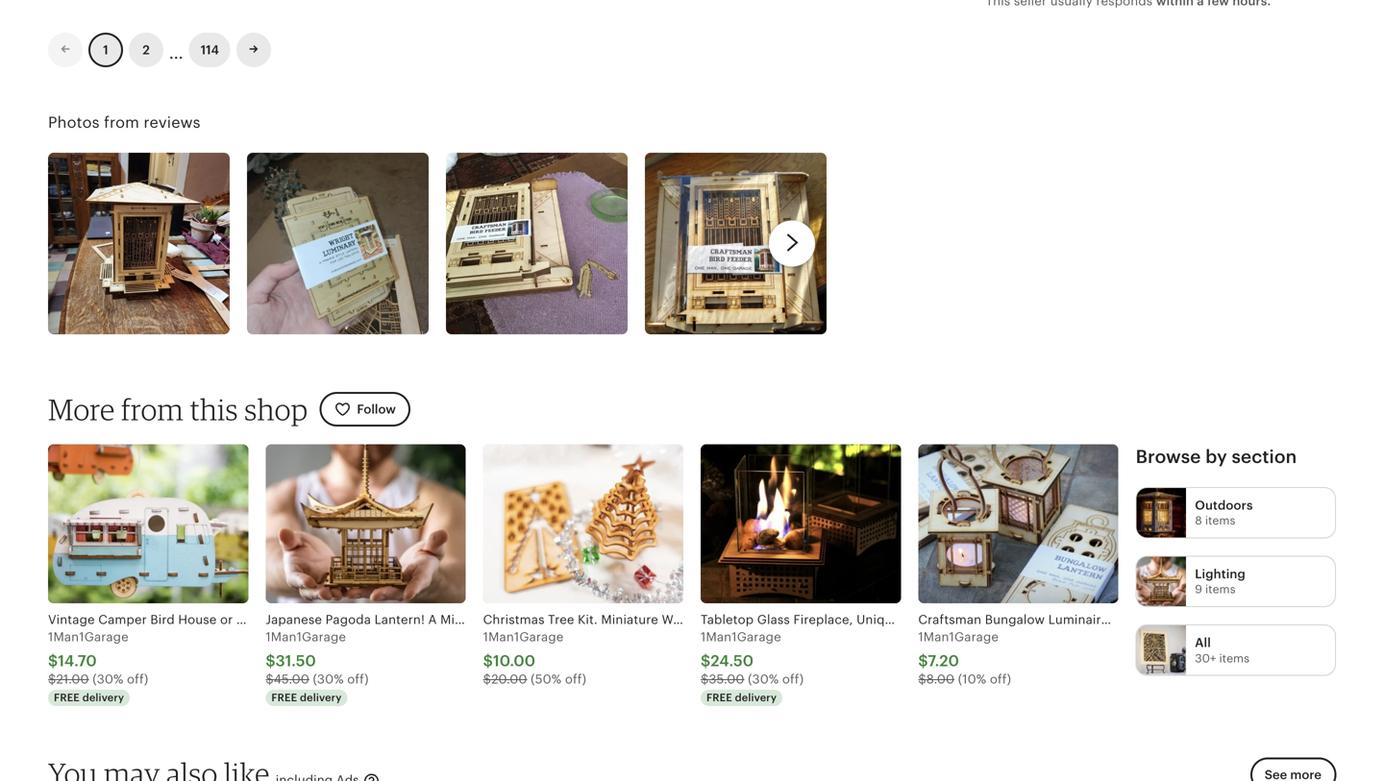 Task type: vqa. For each thing, say whether or not it's contained in the screenshot.
3rd the off) from the left
yes



Task type: locate. For each thing, give the bounding box(es) containing it.
0 horizontal spatial delivery
[[82, 692, 124, 704]]

1 horizontal spatial delivery
[[300, 692, 342, 704]]

1man1garage inside 1man1garage $ 14.70 $ 21.00 (30% off) free delivery
[[48, 630, 129, 645]]

delivery inside 1man1garage $ 24.50 $ 35.00 (30% off) free delivery
[[735, 692, 777, 704]]

(30% inside 1man1garage $ 14.70 $ 21.00 (30% off) free delivery
[[93, 673, 124, 687]]

(30% right 21.00
[[93, 673, 124, 687]]

items inside lighting 9 items
[[1206, 583, 1236, 596]]

off)
[[127, 673, 148, 687], [347, 673, 369, 687], [565, 673, 587, 687], [783, 673, 804, 687], [990, 673, 1012, 687]]

4 off) from the left
[[783, 673, 804, 687]]

browse
[[1136, 447, 1201, 467]]

5 off) from the left
[[990, 673, 1012, 687]]

off) inside 1man1garage $ 14.70 $ 21.00 (30% off) free delivery
[[127, 673, 148, 687]]

1 vertical spatial items
[[1206, 583, 1236, 596]]

off) right 45.00 on the bottom
[[347, 673, 369, 687]]

free inside 1man1garage $ 24.50 $ 35.00 (30% off) free delivery
[[707, 692, 733, 704]]

delivery
[[82, 692, 124, 704], [300, 692, 342, 704], [735, 692, 777, 704]]

delivery down 21.00
[[82, 692, 124, 704]]

from right photos
[[104, 114, 139, 131]]

0 vertical spatial from
[[104, 114, 139, 131]]

(30% for 31.50
[[313, 673, 344, 687]]

1 link
[[88, 33, 123, 67]]

delivery inside 1man1garage $ 31.50 $ 45.00 (30% off) free delivery
[[300, 692, 342, 704]]

8
[[1195, 515, 1203, 528]]

free down 35.00
[[707, 692, 733, 704]]

1man1garage up 10.00
[[483, 630, 564, 645]]

3 1man1garage from the left
[[483, 630, 564, 645]]

30+
[[1195, 652, 1217, 665]]

1man1garage up 31.50
[[266, 630, 346, 645]]

off) for 10.00
[[565, 673, 587, 687]]

1
[[103, 43, 108, 57]]

free
[[54, 692, 80, 704], [271, 692, 297, 704], [707, 692, 733, 704]]

off) inside 1man1garage $ 31.50 $ 45.00 (30% off) free delivery
[[347, 673, 369, 687]]

by
[[1206, 447, 1228, 467]]

shop
[[244, 392, 308, 428]]

from left 'this' in the bottom of the page
[[121, 392, 184, 428]]

1man1garage $ 31.50 $ 45.00 (30% off) free delivery
[[266, 630, 369, 704]]

1 delivery from the left
[[82, 692, 124, 704]]

1man1garage for 24.50
[[701, 630, 781, 645]]

2 (30% from the left
[[313, 673, 344, 687]]

1 (30% from the left
[[93, 673, 124, 687]]

1man1garage up '7.20'
[[919, 630, 999, 645]]

0 horizontal spatial (30%
[[93, 673, 124, 687]]

follow
[[357, 403, 396, 417]]

photos from reviews
[[48, 114, 201, 131]]

(30%
[[93, 673, 124, 687], [313, 673, 344, 687], [748, 673, 779, 687]]

20.00
[[491, 673, 527, 687]]

1man1garage $ 24.50 $ 35.00 (30% off) free delivery
[[701, 630, 804, 704]]

free inside 1man1garage $ 14.70 $ 21.00 (30% off) free delivery
[[54, 692, 80, 704]]

items for lighting
[[1206, 583, 1236, 596]]

items right 30+
[[1220, 652, 1250, 665]]

off) inside 1man1garage $ 10.00 $ 20.00 (50% off)
[[565, 673, 587, 687]]

1 horizontal spatial free
[[271, 692, 297, 704]]

outdoors 8 items
[[1195, 498, 1253, 528]]

2 free from the left
[[271, 692, 297, 704]]

1man1garage up the 24.50 on the bottom of page
[[701, 630, 781, 645]]

all
[[1195, 636, 1211, 651]]

delivery down 45.00 on the bottom
[[300, 692, 342, 704]]

2 delivery from the left
[[300, 692, 342, 704]]

off) inside 1man1garage $ 7.20 $ 8.00 (10% off)
[[990, 673, 1012, 687]]

items inside all 30+ items
[[1220, 652, 1250, 665]]

delivery down 35.00
[[735, 692, 777, 704]]

1man1garage for 10.00
[[483, 630, 564, 645]]

follow button
[[320, 392, 410, 427]]

free inside 1man1garage $ 31.50 $ 45.00 (30% off) free delivery
[[271, 692, 297, 704]]

free for 31.50
[[271, 692, 297, 704]]

all 30+ items
[[1195, 636, 1250, 665]]

2 horizontal spatial (30%
[[748, 673, 779, 687]]

1 1man1garage from the left
[[48, 630, 129, 645]]

1man1garage inside 1man1garage $ 24.50 $ 35.00 (30% off) free delivery
[[701, 630, 781, 645]]

items
[[1206, 515, 1236, 528], [1206, 583, 1236, 596], [1220, 652, 1250, 665]]

1 free from the left
[[54, 692, 80, 704]]

off) right 21.00
[[127, 673, 148, 687]]

(30% inside 1man1garage $ 24.50 $ 35.00 (30% off) free delivery
[[748, 673, 779, 687]]

$
[[48, 653, 58, 670], [266, 653, 276, 670], [483, 653, 493, 670], [701, 653, 711, 670], [919, 653, 928, 670], [48, 673, 56, 687], [266, 673, 274, 687], [483, 673, 491, 687], [701, 673, 709, 687], [919, 673, 927, 687]]

2 horizontal spatial free
[[707, 692, 733, 704]]

1 horizontal spatial (30%
[[313, 673, 344, 687]]

10.00
[[493, 653, 536, 670]]

items down lighting
[[1206, 583, 1236, 596]]

1 off) from the left
[[127, 673, 148, 687]]

delivery for 31.50
[[300, 692, 342, 704]]

vintage camper bird house or scale model. 2 sizes you can build and use! bring back the love of travel and camping with a miniature trailer! image
[[48, 445, 248, 604]]

0 horizontal spatial free
[[54, 692, 80, 704]]

delivery for 24.50
[[735, 692, 777, 704]]

(30% right 45.00 on the bottom
[[313, 673, 344, 687]]

photos
[[48, 114, 100, 131]]

off) for 14.70
[[127, 673, 148, 687]]

(30% down the 24.50 on the bottom of page
[[748, 673, 779, 687]]

2 off) from the left
[[347, 673, 369, 687]]

delivery inside 1man1garage $ 14.70 $ 21.00 (30% off) free delivery
[[82, 692, 124, 704]]

1man1garage inside 1man1garage $ 10.00 $ 20.00 (50% off)
[[483, 630, 564, 645]]

1man1garage $ 10.00 $ 20.00 (50% off)
[[483, 630, 587, 687]]

items inside outdoors 8 items
[[1206, 515, 1236, 528]]

0 vertical spatial items
[[1206, 515, 1236, 528]]

1 vertical spatial from
[[121, 392, 184, 428]]

off) inside 1man1garage $ 24.50 $ 35.00 (30% off) free delivery
[[783, 673, 804, 687]]

3 off) from the left
[[565, 673, 587, 687]]

3 delivery from the left
[[735, 692, 777, 704]]

items down outdoors
[[1206, 515, 1236, 528]]

free down 45.00 on the bottom
[[271, 692, 297, 704]]

browse by section
[[1136, 447, 1297, 467]]

japanese pagoda lantern! a mini 3d kit led tea light candle holder to get peace, love, and zen back into your busy life image
[[266, 445, 466, 604]]

3 (30% from the left
[[748, 673, 779, 687]]

items for outdoors
[[1206, 515, 1236, 528]]

1man1garage
[[48, 630, 129, 645], [266, 630, 346, 645], [483, 630, 564, 645], [701, 630, 781, 645], [919, 630, 999, 645]]

off) right (10%
[[990, 673, 1012, 687]]

2 vertical spatial items
[[1220, 652, 1250, 665]]

2 horizontal spatial delivery
[[735, 692, 777, 704]]

tabletop glass fireplace, unique gift! 2 sizes: warm up your patio & heart with this lantern, add some light, and even roast s'mores, too! image
[[701, 445, 901, 604]]

(30% inside 1man1garage $ 31.50 $ 45.00 (30% off) free delivery
[[313, 673, 344, 687]]

2 1man1garage from the left
[[266, 630, 346, 645]]

from
[[104, 114, 139, 131], [121, 392, 184, 428]]

3 free from the left
[[707, 692, 733, 704]]

…
[[169, 36, 183, 64]]

off) for 7.20
[[990, 673, 1012, 687]]

1man1garage for 14.70
[[48, 630, 129, 645]]

(50%
[[531, 673, 562, 687]]

1man1garage inside 1man1garage $ 31.50 $ 45.00 (30% off) free delivery
[[266, 630, 346, 645]]

off) right 35.00
[[783, 673, 804, 687]]

free down 21.00
[[54, 692, 80, 704]]

7.20
[[928, 653, 960, 670]]

4 1man1garage from the left
[[701, 630, 781, 645]]

1man1garage inside 1man1garage $ 7.20 $ 8.00 (10% off)
[[919, 630, 999, 645]]

5 1man1garage from the left
[[919, 630, 999, 645]]

9
[[1195, 583, 1203, 596]]

1man1garage up 14.70
[[48, 630, 129, 645]]

off) right (50%
[[565, 673, 587, 687]]



Task type: describe. For each thing, give the bounding box(es) containing it.
1man1garage for 7.20
[[919, 630, 999, 645]]

2
[[143, 43, 150, 57]]

see more listings in the lighting section image
[[1137, 557, 1187, 607]]

31.50
[[276, 653, 316, 670]]

this
[[190, 392, 238, 428]]

from for this
[[121, 392, 184, 428]]

see more listings in the outdoors section image
[[1137, 488, 1187, 538]]

lighting 9 items
[[1195, 567, 1246, 596]]

more from this shop
[[48, 392, 308, 428]]

see more listings in the all section image
[[1137, 626, 1187, 676]]

outdoors
[[1195, 498, 1253, 513]]

off) for 24.50
[[783, 673, 804, 687]]

1man1garage $ 7.20 $ 8.00 (10% off)
[[919, 630, 1012, 687]]

craftsman bungalow luminaires.  string light lanterns give off warm light while hanging or resting on a table. diy kits you snap together! image
[[919, 445, 1119, 604]]

items for all
[[1220, 652, 1250, 665]]

114
[[201, 43, 219, 57]]

14.70
[[58, 653, 97, 670]]

section
[[1232, 447, 1297, 467]]

1man1garage $ 14.70 $ 21.00 (30% off) free delivery
[[48, 630, 148, 704]]

45.00
[[274, 673, 310, 687]]

free for 14.70
[[54, 692, 80, 704]]

(30% for 14.70
[[93, 673, 124, 687]]

24.50
[[711, 653, 754, 670]]

free for 24.50
[[707, 692, 733, 704]]

delivery for 14.70
[[82, 692, 124, 704]]

(10%
[[958, 673, 987, 687]]

off) for 31.50
[[347, 673, 369, 687]]

lighting
[[1195, 567, 1246, 582]]

2 link
[[129, 33, 163, 67]]

more
[[48, 392, 115, 428]]

from for reviews
[[104, 114, 139, 131]]

1man1garage for 31.50
[[266, 630, 346, 645]]

(30% for 24.50
[[748, 673, 779, 687]]

christmas tree kit. miniature wooden desktop tree made from a single punch card. 3d puzzle for the home or office. decoration contest, too! image
[[483, 445, 684, 604]]

35.00
[[709, 673, 745, 687]]

8.00
[[927, 673, 955, 687]]

21.00
[[56, 673, 89, 687]]

reviews
[[144, 114, 201, 131]]

114 link
[[189, 33, 231, 67]]



